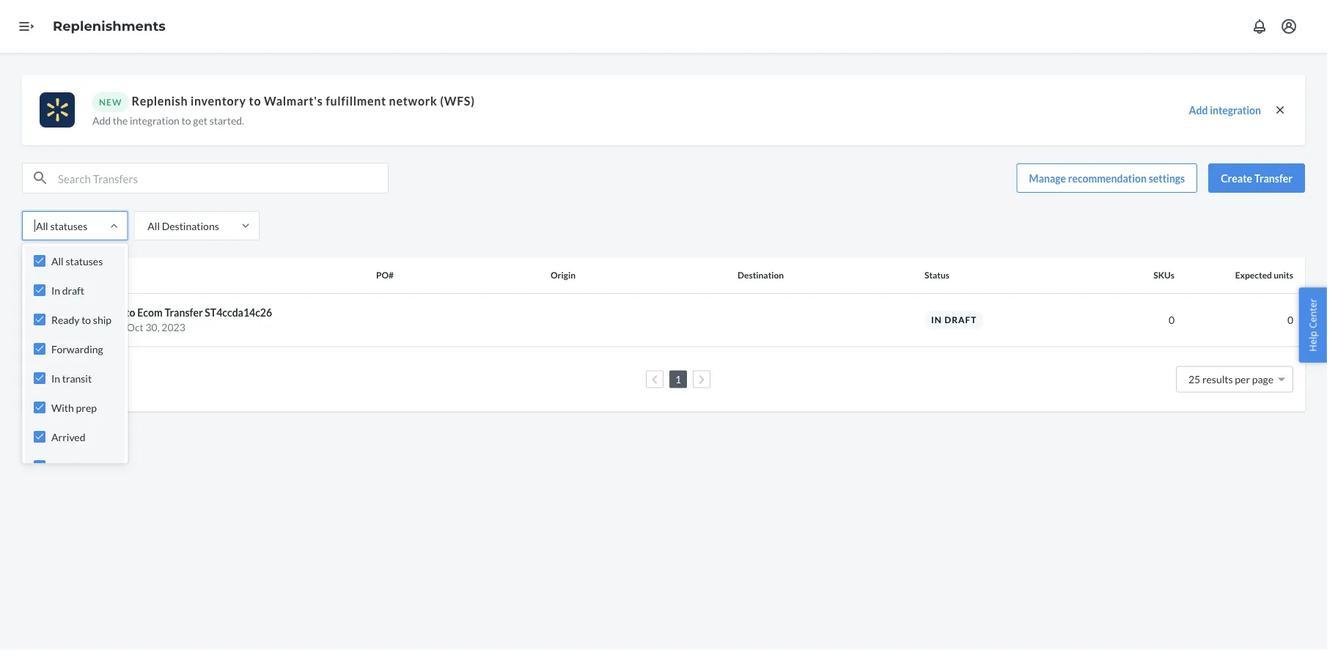 Task type: vqa. For each thing, say whether or not it's contained in the screenshot.
Google's '/'
no



Task type: locate. For each thing, give the bounding box(es) containing it.
transit
[[62, 372, 92, 385]]

1 horizontal spatial draft
[[945, 315, 977, 325]]

in draft
[[51, 284, 84, 297], [931, 315, 977, 325]]

1 vertical spatial in draft
[[931, 315, 977, 325]]

skus
[[1154, 270, 1175, 281]]

to up oct
[[125, 306, 135, 319]]

1 horizontal spatial 0
[[1287, 314, 1293, 326]]

ship
[[93, 313, 111, 326]]

25
[[1189, 373, 1200, 386]]

2 0 from the left
[[1287, 314, 1293, 326]]

add for add integration
[[1189, 104, 1208, 116]]

open account menu image
[[1280, 18, 1298, 35]]

in draft down 'shipment'
[[51, 284, 84, 297]]

draft down 'shipment'
[[62, 284, 84, 297]]

add inside button
[[1189, 104, 1208, 116]]

to left ship
[[81, 313, 91, 326]]

0 left help center
[[1287, 314, 1293, 326]]

forwarding
[[51, 343, 103, 355]]

in
[[51, 284, 60, 297], [931, 315, 942, 325], [51, 372, 60, 385]]

storage to ecom transfer st4ccda14c26 created oct 30, 2023
[[88, 306, 272, 334]]

integration left close image at the top
[[1210, 104, 1261, 116]]

transfer inside button
[[1254, 172, 1293, 184]]

transfer
[[1254, 172, 1293, 184], [165, 306, 203, 319]]

to right inventory
[[249, 94, 261, 108]]

replenishments
[[53, 18, 166, 34]]

manage
[[1029, 172, 1066, 184]]

1 vertical spatial transfer
[[165, 306, 203, 319]]

chevron right image
[[698, 374, 705, 385]]

results
[[1202, 373, 1233, 386]]

transfer right create
[[1254, 172, 1293, 184]]

started.
[[209, 114, 244, 126]]

0 vertical spatial all statuses
[[36, 220, 87, 232]]

0 vertical spatial transfer
[[1254, 172, 1293, 184]]

in left the transit
[[51, 372, 60, 385]]

1 horizontal spatial all
[[51, 255, 64, 267]]

1 horizontal spatial in draft
[[931, 315, 977, 325]]

per
[[1235, 373, 1250, 386]]

2 vertical spatial in
[[51, 372, 60, 385]]

ready to ship
[[51, 313, 111, 326]]

1 vertical spatial draft
[[945, 315, 977, 325]]

created
[[88, 321, 125, 334]]

chevron left image
[[652, 374, 658, 385]]

add the integration to get started.
[[92, 114, 244, 126]]

1 horizontal spatial add
[[1189, 104, 1208, 116]]

1 link
[[672, 373, 684, 386]]

integration down replenish
[[130, 114, 180, 126]]

units
[[1274, 270, 1293, 281]]

replenish
[[132, 94, 188, 108]]

page
[[1252, 373, 1274, 386]]

1 0 from the left
[[1169, 314, 1175, 326]]

0 vertical spatial in
[[51, 284, 60, 297]]

2023
[[162, 321, 185, 334]]

integration
[[1210, 104, 1261, 116], [130, 114, 180, 126]]

statuses
[[50, 220, 87, 232], [66, 255, 103, 267]]

in up 'ready'
[[51, 284, 60, 297]]

draft down status
[[945, 315, 977, 325]]

all statuses
[[36, 220, 87, 232], [51, 255, 103, 267]]

0 horizontal spatial add
[[92, 114, 111, 126]]

0 vertical spatial draft
[[62, 284, 84, 297]]

draft
[[62, 284, 84, 297], [945, 315, 977, 325]]

in down status
[[931, 315, 942, 325]]

help center
[[1306, 299, 1319, 352]]

to inside "storage to ecom transfer st4ccda14c26 created oct 30, 2023"
[[125, 306, 135, 319]]

the
[[113, 114, 128, 126]]

to
[[249, 94, 261, 108], [182, 114, 191, 126], [125, 306, 135, 319], [81, 313, 91, 326]]

0 horizontal spatial all
[[36, 220, 48, 232]]

1 vertical spatial statuses
[[66, 255, 103, 267]]

in draft down status
[[931, 315, 977, 325]]

add
[[1189, 104, 1208, 116], [92, 114, 111, 126]]

1 horizontal spatial integration
[[1210, 104, 1261, 116]]

0 horizontal spatial in draft
[[51, 284, 84, 297]]

all
[[36, 220, 48, 232], [148, 220, 160, 232], [51, 255, 64, 267]]

0 down skus
[[1169, 314, 1175, 326]]

0
[[1169, 314, 1175, 326], [1287, 314, 1293, 326]]

0 horizontal spatial draft
[[62, 284, 84, 297]]

st4ccda14c26
[[205, 306, 272, 319]]

open navigation image
[[18, 18, 35, 35]]

0 horizontal spatial transfer
[[165, 306, 203, 319]]

1 horizontal spatial transfer
[[1254, 172, 1293, 184]]

0 horizontal spatial 0
[[1169, 314, 1175, 326]]

create transfer link
[[1209, 164, 1305, 193]]

expected
[[1235, 270, 1272, 281]]

network
[[389, 94, 437, 108]]

transfer up 2023 at the left of page
[[165, 306, 203, 319]]



Task type: describe. For each thing, give the bounding box(es) containing it.
prep
[[76, 401, 97, 414]]

to left get
[[182, 114, 191, 126]]

fulfillment
[[326, 94, 386, 108]]

add integration
[[1189, 104, 1261, 116]]

0 horizontal spatial integration
[[130, 114, 180, 126]]

integration inside button
[[1210, 104, 1261, 116]]

destinations
[[162, 220, 219, 232]]

status
[[925, 270, 950, 281]]

manage recommendation settings link
[[1017, 164, 1198, 193]]

manage recommendation settings
[[1029, 172, 1185, 184]]

oct
[[127, 321, 143, 334]]

square image
[[34, 316, 45, 327]]

0 vertical spatial statuses
[[50, 220, 87, 232]]

in transit
[[51, 372, 92, 385]]

25 results per page
[[1189, 373, 1274, 386]]

arrived
[[51, 431, 85, 443]]

get
[[193, 114, 207, 126]]

shipment
[[65, 270, 102, 281]]

create transfer button
[[1209, 164, 1305, 193]]

center
[[1306, 299, 1319, 329]]

help
[[1306, 331, 1319, 352]]

manage recommendation settings button
[[1017, 164, 1198, 193]]

new
[[99, 97, 122, 107]]

ecom
[[137, 306, 163, 319]]

help center button
[[1299, 288, 1327, 363]]

inventory
[[191, 94, 246, 108]]

expected units
[[1235, 270, 1293, 281]]

create
[[1221, 172, 1252, 184]]

30,
[[145, 321, 160, 334]]

with prep
[[51, 401, 97, 414]]

2 horizontal spatial all
[[148, 220, 160, 232]]

open notifications image
[[1251, 18, 1268, 35]]

transfer inside "storage to ecom transfer st4ccda14c26 created oct 30, 2023"
[[165, 306, 203, 319]]

1 vertical spatial all statuses
[[51, 255, 103, 267]]

storage
[[88, 306, 124, 319]]

add for add the integration to get started.
[[92, 114, 111, 126]]

Search Transfers text field
[[58, 164, 388, 193]]

recommendation
[[1068, 172, 1147, 184]]

settings
[[1149, 172, 1185, 184]]

25 results per page option
[[1189, 373, 1274, 386]]

origin
[[551, 270, 576, 281]]

1
[[675, 373, 681, 386]]

add integration button
[[1189, 103, 1261, 117]]

all destinations
[[148, 220, 219, 232]]

1 vertical spatial in
[[931, 315, 942, 325]]

walmart's
[[264, 94, 323, 108]]

destination
[[738, 270, 784, 281]]

(wfs)
[[440, 94, 475, 108]]

replenish inventory to walmart's fulfillment network (wfs)
[[132, 94, 475, 108]]

close image
[[1273, 102, 1288, 117]]

with
[[51, 401, 74, 414]]

0 vertical spatial in draft
[[51, 284, 84, 297]]

create transfer
[[1221, 172, 1293, 184]]

receiving
[[51, 460, 95, 473]]

po#
[[376, 270, 394, 281]]

ready
[[51, 313, 80, 326]]

replenishments link
[[53, 18, 166, 34]]



